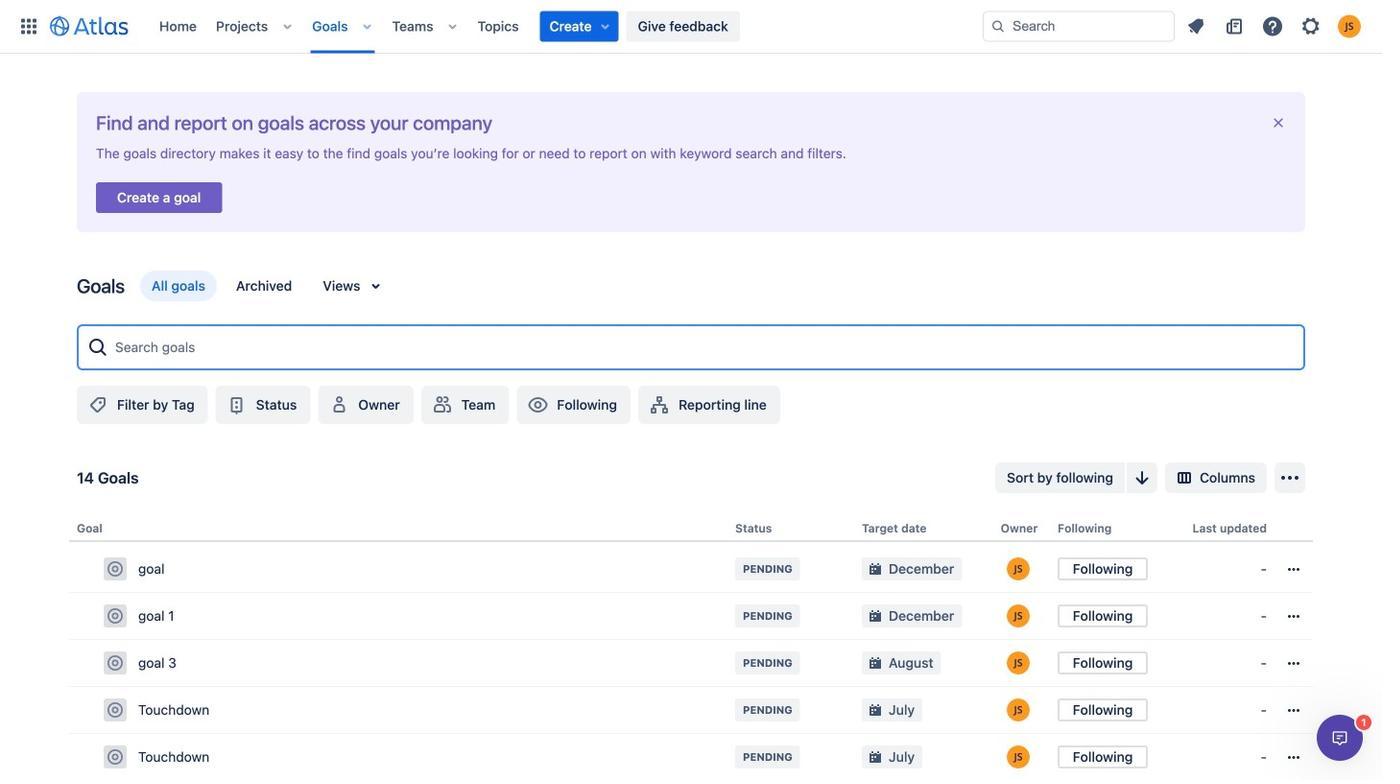 Task type: describe. For each thing, give the bounding box(es) containing it.
goal image
[[108, 562, 123, 577]]

switch to... image
[[17, 15, 40, 38]]

more icon image
[[1283, 746, 1306, 769]]

goal 3 image
[[108, 656, 123, 671]]

search goals image
[[86, 336, 109, 359]]

status image
[[225, 394, 248, 417]]

settings image
[[1300, 15, 1323, 38]]

account image
[[1339, 15, 1362, 38]]

touchdown image
[[108, 703, 123, 718]]



Task type: vqa. For each thing, say whether or not it's contained in the screenshot.
Following icon
yes



Task type: locate. For each thing, give the bounding box(es) containing it.
following image
[[527, 394, 550, 417]]

goal 1 image
[[108, 609, 123, 624]]

None search field
[[983, 11, 1175, 42]]

help image
[[1262, 15, 1285, 38]]

top element
[[12, 0, 983, 53]]

touchdown image
[[108, 750, 123, 765]]

Search goals field
[[109, 330, 1296, 365]]

banner
[[0, 0, 1383, 54]]

notifications image
[[1185, 15, 1208, 38]]

label image
[[86, 394, 109, 417]]

reverse sort order image
[[1131, 467, 1154, 490]]

close banner image
[[1271, 115, 1287, 131]]

Search field
[[983, 11, 1175, 42]]

search image
[[991, 19, 1006, 34]]



